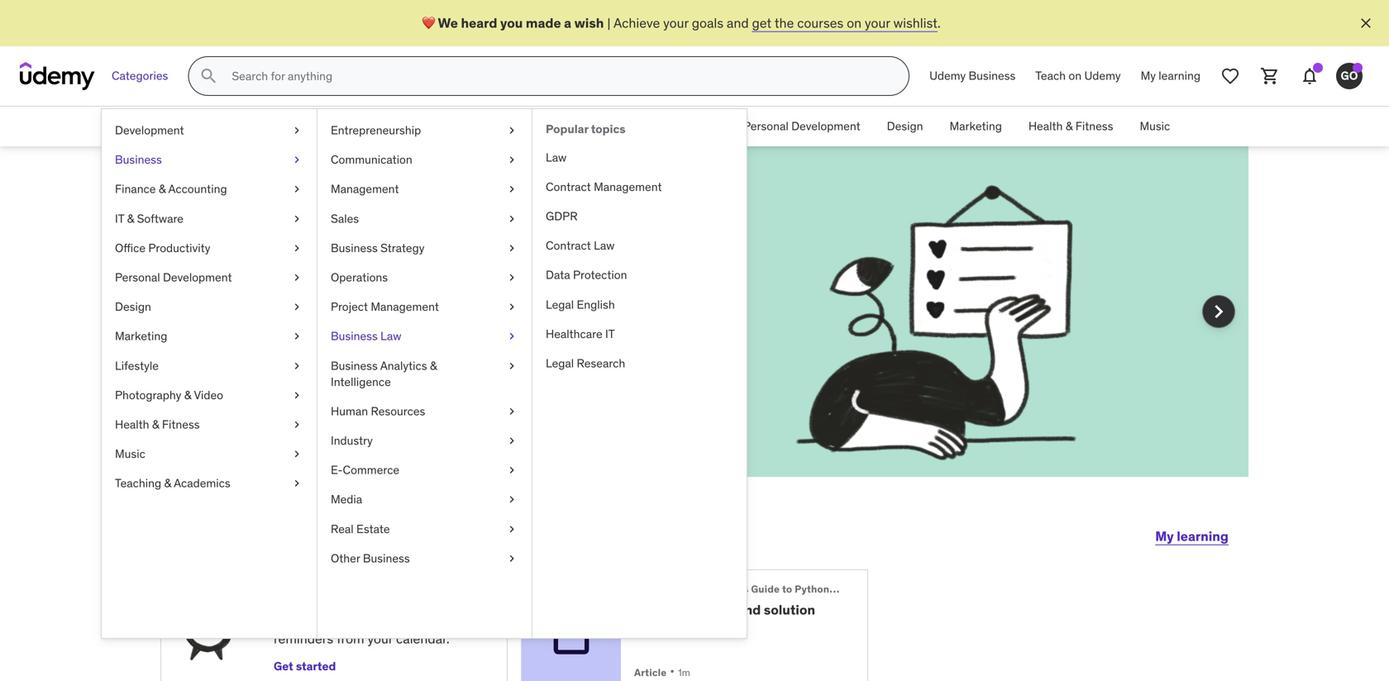 Task type: vqa. For each thing, say whether or not it's contained in the screenshot.
Office related to Health & Fitness
yes



Task type: locate. For each thing, give the bounding box(es) containing it.
to right time
[[252, 309, 264, 326]]

1 vertical spatial personal
[[115, 270, 160, 285]]

management
[[594, 179, 662, 194], [331, 182, 399, 197], [371, 300, 439, 314]]

courses up toward
[[427, 309, 474, 326]]

make for you
[[353, 218, 445, 261]]

finance & accounting up communication link on the left top of the page
[[388, 119, 500, 134]]

1 contract from the top
[[546, 179, 591, 194]]

0 horizontal spatial music
[[115, 447, 145, 462]]

0 vertical spatial marketing
[[950, 119, 1002, 134]]

health & fitness link
[[1016, 107, 1127, 146], [102, 410, 317, 440]]

my learning link
[[1131, 56, 1211, 96], [1156, 517, 1229, 557]]

healthcare it
[[546, 327, 615, 342]]

gdpr
[[546, 209, 578, 224]]

1 horizontal spatial office productivity
[[622, 119, 717, 134]]

xsmall image inside human resources link
[[505, 404, 519, 420]]

0 vertical spatial you
[[500, 14, 523, 31]]

office productivity link for health & fitness
[[609, 107, 731, 146]]

courses inside the get the courses on your wishlist
[[427, 309, 474, 326]]

legal research
[[546, 356, 626, 371]]

0 vertical spatial health & fitness link
[[1016, 107, 1127, 146]]

1 vertical spatial and
[[267, 327, 290, 344]]

0 vertical spatial health
[[1029, 119, 1063, 134]]

0 horizontal spatial law
[[381, 329, 402, 344]]

accounting down development link on the left top
[[168, 182, 227, 197]]

contract management
[[546, 179, 662, 194]]

learn
[[384, 587, 416, 604]]

xsmall image for finance & accounting
[[290, 181, 304, 198]]

0 horizontal spatial finance & accounting
[[115, 182, 227, 197]]

wishlist image
[[1221, 66, 1241, 86]]

did you make a wish?
[[220, 218, 471, 303]]

office productivity link up time
[[102, 234, 317, 263]]

you have alerts image
[[1353, 63, 1363, 73]]

business inside business analytics & intelligence
[[331, 358, 378, 373]]

personal for lifestyle
[[115, 270, 160, 285]]

business down true.
[[331, 329, 378, 344]]

management down communication at the left top
[[331, 182, 399, 197]]

❤️
[[422, 14, 435, 31]]

your inside schedule time to learn a little each day adds up. get reminders from your calendar.
[[368, 631, 393, 648]]

0 vertical spatial contract
[[546, 179, 591, 194]]

communication
[[331, 152, 413, 167]]

my
[[1141, 68, 1156, 83], [1156, 528, 1174, 545]]

finance & accounting for health & fitness
[[388, 119, 500, 134]]

contract down gdpr
[[546, 238, 591, 253]]

health down teach
[[1029, 119, 1063, 134]]

0 horizontal spatial to
[[252, 309, 264, 326]]

software
[[549, 119, 595, 134], [137, 211, 184, 226]]

teaching & academics link
[[102, 469, 317, 499]]

0 vertical spatial get
[[380, 309, 402, 326]]

xsmall image for personal development
[[290, 270, 304, 286]]

0 vertical spatial law
[[546, 150, 567, 165]]

0 horizontal spatial software
[[137, 211, 184, 226]]

ultimate
[[655, 583, 697, 596]]

1 horizontal spatial fitness
[[1076, 119, 1114, 134]]

xsmall image for health & fitness
[[290, 417, 304, 433]]

start
[[228, 516, 292, 551]]

0 horizontal spatial productivity
[[148, 241, 210, 256]]

little
[[285, 612, 312, 629]]

xsmall image inside business analytics & intelligence link
[[505, 358, 519, 374]]

it for lifestyle
[[115, 211, 124, 226]]

personal
[[744, 119, 789, 134], [115, 270, 160, 285]]

personal for health & fitness
[[744, 119, 789, 134]]

0 vertical spatial design
[[887, 119, 924, 134]]

we
[[438, 14, 458, 31]]

business link for health & fitness
[[301, 107, 375, 146]]

udemy image
[[20, 62, 95, 90]]

industry
[[331, 433, 373, 448]]

0 horizontal spatial you
[[287, 218, 347, 261]]

1 vertical spatial software
[[137, 211, 184, 226]]

1 vertical spatial design
[[115, 300, 151, 314]]

2 vertical spatial on
[[477, 309, 492, 326]]

get the courses on your wishlist
[[220, 309, 521, 344]]

marketing up lifestyle
[[115, 329, 167, 344]]

music for the rightmost music link
[[1140, 119, 1171, 134]]

1 horizontal spatial personal development link
[[731, 107, 874, 146]]

finance & accounting link for lifestyle
[[102, 175, 317, 204]]

courses
[[798, 14, 844, 31], [427, 309, 474, 326]]

•
[[670, 664, 675, 680]]

1 vertical spatial health
[[115, 417, 149, 432]]

office for lifestyle
[[115, 241, 146, 256]]

marketing link
[[937, 107, 1016, 146], [102, 322, 317, 351]]

business strategy link
[[318, 234, 532, 263]]

office productivity link up contract management link
[[609, 107, 731, 146]]

personal development link for lifestyle
[[102, 263, 317, 292]]

0 vertical spatial it
[[527, 119, 536, 134]]

business link for lifestyle
[[102, 145, 317, 175]]

design for lifestyle
[[115, 300, 151, 314]]

Search for anything text field
[[229, 62, 889, 90]]

contract for contract law
[[546, 238, 591, 253]]

marketing down udemy business link
[[950, 119, 1002, 134]]

accounting for health & fitness
[[441, 119, 500, 134]]

the down "come"
[[321, 327, 341, 344]]

1 vertical spatial make
[[267, 309, 300, 326]]

it
[[527, 119, 536, 134], [115, 211, 124, 226], [606, 327, 615, 342]]

health
[[1029, 119, 1063, 134], [115, 417, 149, 432]]

xsmall image for business strategy
[[505, 240, 519, 256]]

business up intelligence
[[331, 358, 378, 373]]

|
[[607, 14, 611, 31]]

get for started
[[274, 659, 293, 674]]

0 horizontal spatial accounting
[[168, 182, 227, 197]]

health & fitness down photography
[[115, 417, 200, 432]]

to inside carousel element
[[252, 309, 264, 326]]

your up goals.
[[495, 309, 521, 326]]

2 horizontal spatial to
[[783, 583, 793, 596]]

1 vertical spatial learning
[[1177, 528, 1229, 545]]

the inside the get the courses on your wishlist
[[405, 309, 424, 326]]

2 vertical spatial and
[[738, 602, 761, 619]]

1 vertical spatial law
[[594, 238, 615, 253]]

the right get
[[775, 14, 794, 31]]

management for project
[[371, 300, 439, 314]]

0 horizontal spatial health
[[115, 417, 149, 432]]

time
[[336, 587, 365, 604]]

business up communication at the left top
[[315, 119, 362, 134]]

0 horizontal spatial health & fitness link
[[102, 410, 317, 440]]

a up operations link at the left top of page
[[451, 218, 471, 261]]

you left made at left top
[[500, 14, 523, 31]]

1 vertical spatial design link
[[102, 292, 317, 322]]

xsmall image inside development link
[[290, 122, 304, 139]]

contract up gdpr
[[546, 179, 591, 194]]

&
[[432, 119, 439, 134], [539, 119, 546, 134], [1066, 119, 1073, 134], [159, 182, 166, 197], [127, 211, 134, 226], [430, 358, 437, 373], [184, 388, 191, 403], [152, 417, 159, 432], [164, 476, 171, 491]]

xsmall image inside lifestyle link
[[290, 358, 304, 374]]

0 vertical spatial on
[[847, 14, 862, 31]]

1 vertical spatial office productivity
[[115, 241, 210, 256]]

xsmall image inside teaching & academics link
[[290, 476, 304, 492]]

1 horizontal spatial it & software link
[[513, 107, 609, 146]]

1 vertical spatial get
[[424, 612, 445, 629]]

office productivity for lifestyle
[[115, 241, 210, 256]]

1 horizontal spatial office productivity link
[[609, 107, 731, 146]]

business up operations
[[331, 241, 378, 256]]

xsmall image inside photography & video link
[[290, 387, 304, 404]]

2 horizontal spatial it
[[606, 327, 615, 342]]

xsmall image inside real estate 'link'
[[505, 521, 519, 538]]

0 vertical spatial and
[[727, 14, 749, 31]]

udemy down .
[[930, 68, 966, 83]]

project
[[331, 300, 368, 314]]

human
[[331, 404, 368, 419]]

carousel element
[[141, 146, 1249, 517]]

health down photography
[[115, 417, 149, 432]]

notifications image
[[1300, 66, 1320, 86]]

0 vertical spatial the
[[775, 14, 794, 31]]

0 horizontal spatial udemy
[[930, 68, 966, 83]]

business analytics & intelligence link
[[318, 351, 532, 397]]

it & software for lifestyle
[[115, 211, 184, 226]]

finance & accounting link down development link on the left top
[[102, 175, 317, 204]]

0 vertical spatial make
[[353, 218, 445, 261]]

xsmall image inside project management link
[[505, 299, 519, 315]]

you
[[500, 14, 523, 31], [287, 218, 347, 261]]

xsmall image for teaching & academics
[[290, 476, 304, 492]]

0 vertical spatial wishlist
[[894, 14, 938, 31]]

business down 'estate'
[[363, 551, 410, 566]]

1 horizontal spatial on
[[847, 14, 862, 31]]

did
[[220, 218, 280, 261]]

legal english link
[[533, 290, 747, 320]]

music
[[1140, 119, 1171, 134], [115, 447, 145, 462]]

0 vertical spatial accounting
[[441, 119, 500, 134]]

marketing link down udemy business link
[[937, 107, 1016, 146]]

xsmall image inside the business strategy link
[[505, 240, 519, 256]]

1 vertical spatial wishlist
[[220, 327, 264, 344]]

get up and take the first step toward your goals.
[[380, 309, 402, 326]]

xsmall image inside operations link
[[505, 270, 519, 286]]

1 horizontal spatial the
[[405, 309, 424, 326]]

close image
[[1358, 15, 1375, 31]]

finance & accounting link up management link
[[375, 107, 513, 146]]

academics
[[174, 476, 231, 491]]

make up operations link at the left top of page
[[353, 218, 445, 261]]

get inside schedule time to learn a little each day adds up. get reminders from your calendar.
[[424, 612, 445, 629]]

development for health & fitness
[[792, 119, 861, 134]]

0 horizontal spatial personal development link
[[102, 263, 317, 292]]

make
[[353, 218, 445, 261], [267, 309, 300, 326]]

my for topmost the my learning link
[[1141, 68, 1156, 83]]

it
[[303, 309, 311, 326]]

health & fitness link down "teach on udemy" link
[[1016, 107, 1127, 146]]

1 horizontal spatial finance & accounting
[[388, 119, 500, 134]]

xsmall image inside media "link"
[[505, 492, 519, 508]]

office productivity link for lifestyle
[[102, 234, 317, 263]]

a left wish
[[564, 14, 572, 31]]

2 contract from the top
[[546, 238, 591, 253]]

operations link
[[318, 263, 532, 292]]

next image
[[1206, 299, 1233, 325]]

law for business law
[[381, 329, 402, 344]]

0 horizontal spatial get
[[274, 659, 293, 674]]

xsmall image inside finance & accounting link
[[290, 181, 304, 198]]

1 horizontal spatial health & fitness
[[1029, 119, 1114, 134]]

legal down healthcare
[[546, 356, 574, 371]]

xsmall image
[[290, 181, 304, 198], [290, 240, 304, 256], [290, 270, 304, 286], [505, 299, 519, 315], [505, 329, 519, 345], [290, 358, 304, 374], [505, 358, 519, 374], [505, 521, 519, 538]]

to right time on the left bottom
[[368, 587, 381, 604]]

and left get
[[727, 14, 749, 31]]

reminders
[[274, 631, 334, 648]]

0 vertical spatial my
[[1141, 68, 1156, 83]]

productivity up law link on the top of the page
[[655, 119, 717, 134]]

wishlist down time
[[220, 327, 264, 344]]

submit search image
[[199, 66, 219, 86]]

intelligence
[[331, 375, 391, 389]]

0 vertical spatial music link
[[1127, 107, 1184, 146]]

it & software link for health & fitness
[[513, 107, 609, 146]]

design for health & fitness
[[887, 119, 924, 134]]

xsmall image inside entrepreneurship link
[[505, 122, 519, 139]]

business link
[[301, 107, 375, 146], [102, 145, 317, 175]]

contract law
[[546, 238, 615, 253]]

wish?
[[220, 260, 317, 303]]

0 horizontal spatial a
[[451, 218, 471, 261]]

your left the goals
[[664, 14, 689, 31]]

xsmall image for management
[[505, 181, 519, 198]]

xsmall image
[[290, 122, 304, 139], [505, 122, 519, 139], [290, 152, 304, 168], [505, 152, 519, 168], [505, 181, 519, 198], [290, 211, 304, 227], [505, 211, 519, 227], [505, 240, 519, 256], [505, 270, 519, 286], [290, 299, 304, 315], [290, 329, 304, 345], [290, 387, 304, 404], [505, 404, 519, 420], [290, 417, 304, 433], [505, 433, 519, 449], [290, 446, 304, 463], [505, 463, 519, 479], [290, 476, 304, 492], [505, 492, 519, 508], [505, 551, 519, 567]]

productivity for lifestyle
[[148, 241, 210, 256]]

xsmall image for other business
[[505, 551, 519, 567]]

business down development link on the left top
[[115, 152, 162, 167]]

1 horizontal spatial it & software
[[527, 119, 595, 134]]

0 horizontal spatial marketing link
[[102, 322, 317, 351]]

xsmall image inside industry link
[[505, 433, 519, 449]]

wishlist up udemy business
[[894, 14, 938, 31]]

1 horizontal spatial law
[[546, 150, 567, 165]]

2 vertical spatial get
[[274, 659, 293, 674]]

categories button
[[102, 56, 178, 96]]

project management
[[331, 300, 439, 314]]

your inside the get the courses on your wishlist
[[495, 309, 521, 326]]

software for health & fitness
[[549, 119, 595, 134]]

make left it
[[267, 309, 300, 326]]

udemy right teach
[[1085, 68, 1121, 83]]

get the courses on your wishlist link
[[752, 14, 938, 31]]

health & fitness link down video
[[102, 410, 317, 440]]

fitness down photography & video
[[162, 417, 200, 432]]

xsmall image inside 'e-commerce' link
[[505, 463, 519, 479]]

0 horizontal spatial it & software
[[115, 211, 184, 226]]

sales
[[331, 211, 359, 226]]

finance for health & fitness
[[388, 119, 429, 134]]

0 vertical spatial office productivity
[[622, 119, 717, 134]]

1 vertical spatial accounting
[[168, 182, 227, 197]]

get left started
[[274, 659, 293, 674]]

1 vertical spatial legal
[[546, 356, 574, 371]]

xsmall image inside sales link
[[505, 211, 519, 227]]

0 vertical spatial marketing link
[[937, 107, 1016, 146]]

0 horizontal spatial office productivity
[[115, 241, 210, 256]]

1 vertical spatial it
[[115, 211, 124, 226]]

legal down "data"
[[546, 297, 574, 312]]

and down guide
[[738, 602, 761, 619]]

the up toward
[[405, 309, 424, 326]]

0 horizontal spatial it
[[115, 211, 124, 226]]

it & software link
[[513, 107, 609, 146], [102, 204, 317, 234]]

1 legal from the top
[[546, 297, 574, 312]]

0 vertical spatial personal development
[[744, 119, 861, 134]]

0 horizontal spatial personal
[[115, 270, 160, 285]]

xsmall image for entrepreneurship
[[505, 122, 519, 139]]

guide
[[751, 583, 780, 596]]

xsmall image inside management link
[[505, 181, 519, 198]]

get inside the get the courses on your wishlist
[[380, 309, 402, 326]]

adds
[[370, 612, 399, 629]]

0 vertical spatial finance & accounting
[[388, 119, 500, 134]]

courses right get
[[798, 14, 844, 31]]

health & fitness down "teach on udemy" link
[[1029, 119, 1114, 134]]

management up toward
[[371, 300, 439, 314]]

0 vertical spatial fitness
[[1076, 119, 1114, 134]]

1 vertical spatial marketing
[[115, 329, 167, 344]]

to up solution
[[783, 583, 793, 596]]

marketing link for health & fitness
[[937, 107, 1016, 146]]

and left take
[[267, 327, 290, 344]]

1 horizontal spatial finance & accounting link
[[375, 107, 513, 146]]

photography & video link
[[102, 381, 317, 410]]

schedule time to learn a little each day adds up. get reminders from your calendar.
[[274, 587, 450, 648]]

1 vertical spatial finance & accounting link
[[102, 175, 317, 204]]

productivity for health & fitness
[[655, 119, 717, 134]]

productivity left 'did'
[[148, 241, 210, 256]]

finance & accounting down development link on the left top
[[115, 182, 227, 197]]

teach on udemy link
[[1026, 56, 1131, 96]]

1 vertical spatial office
[[115, 241, 146, 256]]

0 horizontal spatial office
[[115, 241, 146, 256]]

your down adds
[[368, 631, 393, 648]]

1 vertical spatial music
[[115, 447, 145, 462]]

0 vertical spatial personal development link
[[731, 107, 874, 146]]

xsmall image inside office productivity link
[[290, 240, 304, 256]]

learning
[[1159, 68, 1201, 83], [1177, 528, 1229, 545]]

1 horizontal spatial productivity
[[655, 119, 717, 134]]

finance & accounting link for health & fitness
[[375, 107, 513, 146]]

get the courses on your wishlist link
[[220, 309, 521, 344]]

1 horizontal spatial personal
[[744, 119, 789, 134]]

xsmall image for media
[[505, 492, 519, 508]]

office for health & fitness
[[622, 119, 652, 134]]

1 horizontal spatial marketing
[[950, 119, 1002, 134]]

1 vertical spatial marketing link
[[102, 322, 317, 351]]

go
[[1341, 68, 1359, 83]]

finance
[[388, 119, 429, 134], [115, 182, 156, 197]]

1 unread notification image
[[1314, 63, 1324, 73]]

topics
[[591, 122, 626, 136]]

accounting up communication link on the left top of the page
[[441, 119, 500, 134]]

0 horizontal spatial finance
[[115, 182, 156, 197]]

entrepreneurship
[[331, 123, 421, 138]]

get up calendar.
[[424, 612, 445, 629]]

popular topics
[[546, 122, 626, 136]]

& inside business analytics & intelligence
[[430, 358, 437, 373]]

teach
[[1036, 68, 1066, 83]]

1 vertical spatial a
[[451, 218, 471, 261]]

marketing link up video
[[102, 322, 317, 351]]

it & software for health & fitness
[[527, 119, 595, 134]]

1 vertical spatial health & fitness link
[[102, 410, 317, 440]]

legal for legal research
[[546, 356, 574, 371]]

0 horizontal spatial office productivity link
[[102, 234, 317, 263]]

business analytics & intelligence
[[331, 358, 437, 389]]

design link for health & fitness
[[874, 107, 937, 146]]

0 horizontal spatial make
[[267, 309, 300, 326]]

1 vertical spatial finance
[[115, 182, 156, 197]]

0 vertical spatial finance
[[388, 119, 429, 134]]

law for contract law
[[594, 238, 615, 253]]

a inside did you make a wish?
[[451, 218, 471, 261]]

get inside get started button
[[274, 659, 293, 674]]

make inside did you make a wish?
[[353, 218, 445, 261]]

management for contract
[[594, 179, 662, 194]]

commerce
[[343, 463, 400, 478]]

accounting
[[441, 119, 500, 134], [168, 182, 227, 197]]

fitness down "teach on udemy" link
[[1076, 119, 1114, 134]]

xsmall image inside business law link
[[505, 329, 519, 345]]

xsmall image inside the "other business" link
[[505, 551, 519, 567]]

1 horizontal spatial design link
[[874, 107, 937, 146]]

xsmall image inside communication link
[[505, 152, 519, 168]]

1 vertical spatial productivity
[[148, 241, 210, 256]]

management down law link on the top of the page
[[594, 179, 662, 194]]

it & software
[[527, 119, 595, 134], [115, 211, 184, 226]]

business law
[[331, 329, 402, 344]]

e-
[[331, 463, 343, 478]]

you up operations
[[287, 218, 347, 261]]

shopping cart with 0 items image
[[1261, 66, 1281, 86]]

0 horizontal spatial personal development
[[115, 270, 232, 285]]

sales link
[[318, 204, 532, 234]]

0 horizontal spatial finance & accounting link
[[102, 175, 317, 204]]

management inside "business law" element
[[594, 179, 662, 194]]

2 legal from the top
[[546, 356, 574, 371]]

human resources
[[331, 404, 425, 419]]

1 horizontal spatial it
[[527, 119, 536, 134]]



Task type: describe. For each thing, give the bounding box(es) containing it.
1 vertical spatial music link
[[102, 440, 317, 469]]

11.
[[634, 602, 650, 619]]

development for lifestyle
[[163, 270, 232, 285]]

research
[[577, 356, 626, 371]]

e-commerce link
[[318, 456, 532, 485]]

xsmall image for business
[[290, 152, 304, 168]]

learning,
[[298, 516, 418, 551]]

article
[[634, 667, 667, 680]]

beginners
[[699, 583, 749, 596]]

get started button
[[274, 656, 336, 679]]

it & software link for lifestyle
[[102, 204, 317, 234]]

operations
[[331, 270, 388, 285]]

xsmall image for design
[[290, 299, 304, 315]]

it for health & fitness
[[527, 119, 536, 134]]

gdpr link
[[533, 202, 747, 231]]

0 vertical spatial my learning link
[[1131, 56, 1211, 96]]

real
[[331, 522, 354, 537]]

true.
[[350, 309, 377, 326]]

it inside "healthcare it" link
[[606, 327, 615, 342]]

11. homework and solution link
[[634, 602, 841, 619]]

up.
[[402, 612, 421, 629]]

goals
[[692, 14, 724, 31]]

xsmall image for music
[[290, 446, 304, 463]]

xsmall image for office productivity
[[290, 240, 304, 256]]

0 horizontal spatial health & fitness
[[115, 417, 200, 432]]

data
[[546, 268, 571, 283]]

1 horizontal spatial health & fitness link
[[1016, 107, 1127, 146]]

1 horizontal spatial music link
[[1127, 107, 1184, 146]]

personal development for health & fitness
[[744, 119, 861, 134]]

business left teach
[[969, 68, 1016, 83]]

1m
[[678, 667, 691, 680]]

your left goals.
[[443, 327, 469, 344]]

1 horizontal spatial courses
[[798, 14, 844, 31]]

wish
[[575, 14, 604, 31]]

real estate link
[[318, 515, 532, 544]]

gary
[[423, 516, 489, 551]]

business law element
[[532, 109, 747, 639]]

make for to
[[267, 309, 300, 326]]

the ultimate beginners guide to python programming 11. homework and solution
[[634, 583, 899, 619]]

xsmall image for communication
[[505, 152, 519, 168]]

1 horizontal spatial you
[[500, 14, 523, 31]]

healthcare
[[546, 327, 603, 342]]

english
[[577, 297, 615, 312]]

personal development for lifestyle
[[115, 270, 232, 285]]

1 horizontal spatial wishlist
[[894, 14, 938, 31]]

0 vertical spatial a
[[564, 14, 572, 31]]

my learning for bottom the my learning link
[[1156, 528, 1229, 545]]

other
[[331, 551, 360, 566]]

communication link
[[318, 145, 532, 175]]

0 vertical spatial learning
[[1159, 68, 1201, 83]]

my learning for topmost the my learning link
[[1141, 68, 1201, 83]]

industry link
[[318, 426, 532, 456]]

achieve
[[614, 14, 660, 31]]

contract for contract management
[[546, 179, 591, 194]]

xsmall image for business law
[[505, 329, 519, 345]]

finance & accounting for lifestyle
[[115, 182, 227, 197]]

lifestyle link
[[102, 351, 317, 381]]

xsmall image for real estate
[[505, 521, 519, 538]]

office productivity for health & fitness
[[622, 119, 717, 134]]

to inside schedule time to learn a little each day adds up. get reminders from your calendar.
[[368, 587, 381, 604]]

python
[[795, 583, 830, 596]]

come
[[314, 309, 347, 326]]

let's start learning, gary
[[160, 516, 489, 551]]

xsmall image for photography & video
[[290, 387, 304, 404]]

finance for lifestyle
[[115, 182, 156, 197]]

music for music link to the bottom
[[115, 447, 145, 462]]

xsmall image for industry
[[505, 433, 519, 449]]

heard
[[461, 14, 498, 31]]

video
[[194, 388, 223, 403]]

step
[[370, 327, 396, 344]]

programming
[[832, 583, 899, 596]]

popular
[[546, 122, 589, 136]]

marketing for lifestyle
[[115, 329, 167, 344]]

wishlist inside the get the courses on your wishlist
[[220, 327, 264, 344]]

law link
[[533, 143, 747, 172]]

e-commerce
[[331, 463, 400, 478]]

udemy business link
[[920, 56, 1026, 96]]

xsmall image for lifestyle
[[290, 358, 304, 374]]

from
[[337, 631, 364, 648]]

xsmall image for sales
[[505, 211, 519, 227]]

xsmall image for marketing
[[290, 329, 304, 345]]

the
[[634, 583, 652, 596]]

2 horizontal spatial on
[[1069, 68, 1082, 83]]

lifestyle
[[115, 358, 159, 373]]

xsmall image for business analytics & intelligence
[[505, 358, 519, 374]]

estate
[[357, 522, 390, 537]]

first
[[344, 327, 367, 344]]

and inside the ultimate beginners guide to python programming 11. homework and solution
[[738, 602, 761, 619]]

marketing for health & fitness
[[950, 119, 1002, 134]]

2 horizontal spatial the
[[775, 14, 794, 31]]

xsmall image for e-commerce
[[505, 463, 519, 479]]

business law link
[[318, 322, 532, 351]]

.
[[938, 14, 941, 31]]

resources
[[371, 404, 425, 419]]

you inside did you make a wish?
[[287, 218, 347, 261]]

and inside carousel element
[[267, 327, 290, 344]]

take
[[292, 327, 318, 344]]

schedule
[[274, 587, 333, 604]]

to inside the ultimate beginners guide to python programming 11. homework and solution
[[783, 583, 793, 596]]

xsmall image for human resources
[[505, 404, 519, 420]]

my for bottom the my learning link
[[1156, 528, 1174, 545]]

categories
[[112, 68, 168, 83]]

time to make it come true.
[[220, 309, 380, 326]]

article • 1m
[[634, 664, 691, 680]]

personal development link for health & fitness
[[731, 107, 874, 146]]

homework
[[653, 602, 735, 619]]

legal for legal english
[[546, 297, 574, 312]]

photography
[[115, 388, 181, 403]]

teaching & academics
[[115, 476, 231, 491]]

1 vertical spatial my learning link
[[1156, 517, 1229, 557]]

time
[[220, 309, 249, 326]]

legal english
[[546, 297, 615, 312]]

on inside the get the courses on your wishlist
[[477, 309, 492, 326]]

media link
[[318, 485, 532, 515]]

1 horizontal spatial health
[[1029, 119, 1063, 134]]

management link
[[318, 175, 532, 204]]

marketing link for lifestyle
[[102, 322, 317, 351]]

your left .
[[865, 14, 891, 31]]

xsmall image for operations
[[505, 270, 519, 286]]

each
[[315, 612, 343, 629]]

a
[[274, 612, 282, 629]]

1 udemy from the left
[[930, 68, 966, 83]]

analytics
[[380, 358, 427, 373]]

legal research link
[[533, 349, 747, 378]]

data protection
[[546, 268, 627, 283]]

accounting for lifestyle
[[168, 182, 227, 197]]

entrepreneurship link
[[318, 116, 532, 145]]

healthcare it link
[[533, 320, 747, 349]]

human resources link
[[318, 397, 532, 426]]

xsmall image for project management
[[505, 299, 519, 315]]

design link for lifestyle
[[102, 292, 317, 322]]

udemy business
[[930, 68, 1016, 83]]

0 horizontal spatial fitness
[[162, 417, 200, 432]]

xsmall image for it & software
[[290, 211, 304, 227]]

get started
[[274, 659, 336, 674]]

get for the
[[380, 309, 402, 326]]

software for lifestyle
[[137, 211, 184, 226]]

business strategy
[[331, 241, 425, 256]]

2 udemy from the left
[[1085, 68, 1121, 83]]

0 vertical spatial health & fitness
[[1029, 119, 1114, 134]]

teaching
[[115, 476, 161, 491]]

xsmall image for development
[[290, 122, 304, 139]]

2 vertical spatial the
[[321, 327, 341, 344]]



